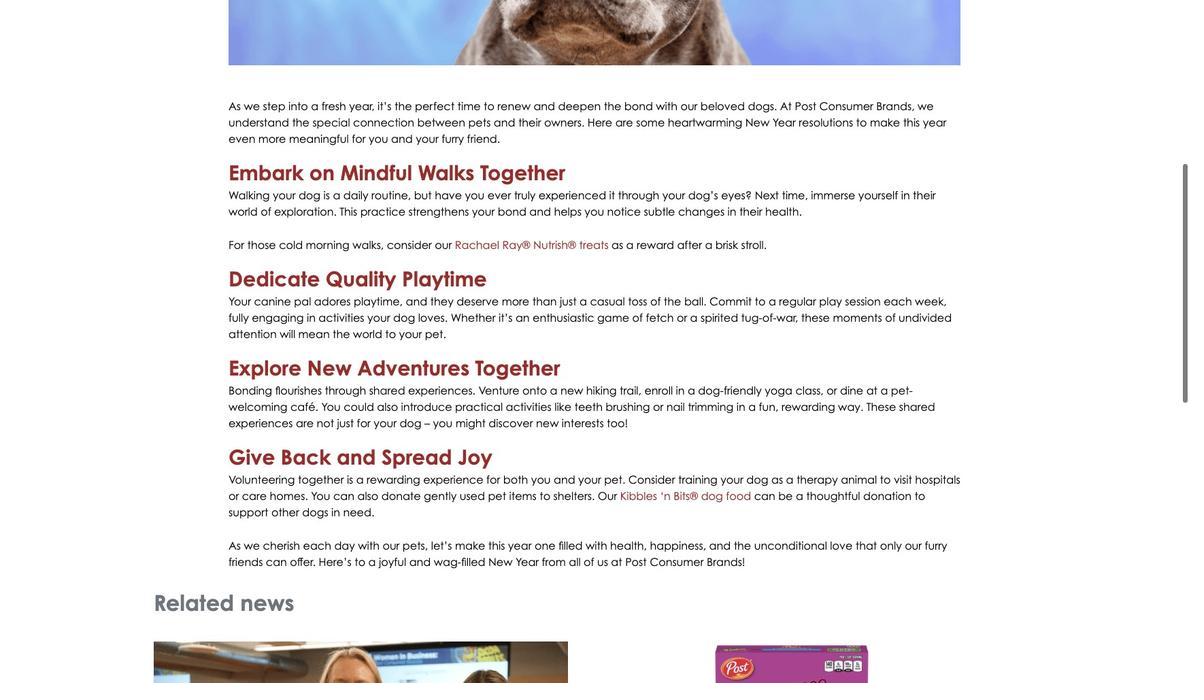Task type: describe. For each thing, give the bounding box(es) containing it.
way.
[[838, 400, 864, 414]]

resolutions
[[799, 116, 853, 129]]

to up the tug-
[[755, 295, 766, 308]]

a up of-
[[769, 295, 776, 308]]

our
[[598, 489, 617, 503]]

day
[[334, 539, 355, 552]]

dog inside volunteering together is a rewarding experience for both you and your pet. consider training your dog as a therapy animal to visit hospitals or care homes. you can also donate gently used pet items to shelters. our
[[746, 473, 768, 487]]

perfect
[[415, 99, 455, 113]]

discover
[[489, 416, 533, 430]]

1 horizontal spatial new
[[560, 384, 583, 397]]

but
[[414, 189, 432, 202]]

as for as we step into a fresh year, it's the perfect time to renew and deepen the bond with our beloved dogs. at post consumer brands, we understand the special connection between pets and their owners. here are some heartwarming new year resolutions to make this year even more meaningful for you and your furry friend.
[[229, 99, 241, 113]]

special
[[313, 116, 350, 129]]

bond inside the 'as we step into a fresh year, it's the perfect time to renew and deepen the bond with our beloved dogs. at post consumer brands, we understand the special connection between pets and their owners. here are some heartwarming new year resolutions to make this year even more meaningful for you and your furry friend.'
[[624, 99, 653, 113]]

pets
[[468, 116, 491, 129]]

trail,
[[620, 384, 641, 397]]

practical
[[455, 400, 503, 414]]

through inside embark on mindful walks together walking your dog is a daily routine, but have you ever truly experienced it through your dog's eyes? next time, immerse yourself in their world of exploration. this practice strengthens your bond and helps you notice subtle changes in their health.
[[618, 189, 659, 202]]

here's
[[319, 555, 352, 569]]

also inside explore new adventures together bonding flourishes through shared experiences. venture onto a new hiking trail, enroll in a dog-friendly yoga class, or dine at a pet- welcoming café. you could also introduce practical activities like teeth brushing or nail trimming in a fun, rewarding way. these shared experiences are not just for your dog – you might discover new interests too!
[[377, 400, 398, 414]]

1 horizontal spatial filled
[[559, 539, 583, 552]]

as inside volunteering together is a rewarding experience for both you and your pet. consider training your dog as a therapy animal to visit hospitals or care homes. you can also donate gently used pet items to shelters. our
[[771, 473, 783, 487]]

1 vertical spatial shared
[[899, 400, 935, 414]]

our inside the 'as we step into a fresh year, it's the perfect time to renew and deepen the bond with our beloved dogs. at post consumer brands, we understand the special connection between pets and their owners. here are some heartwarming new year resolutions to make this year even more meaningful for you and your furry friend.'
[[681, 99, 698, 113]]

to right "resolutions"
[[856, 116, 867, 129]]

therapy
[[797, 473, 838, 487]]

0 horizontal spatial with
[[358, 539, 380, 552]]

our down strengthens
[[435, 238, 452, 252]]

1 horizontal spatial with
[[586, 539, 607, 552]]

your inside explore new adventures together bonding flourishes through shared experiences. venture onto a new hiking trail, enroll in a dog-friendly yoga class, or dine at a pet- welcoming café. you could also introduce practical activities like teeth brushing or nail trimming in a fun, rewarding way. these shared experiences are not just for your dog – you might discover new interests too!
[[374, 416, 397, 430]]

and up brands!
[[709, 539, 731, 552]]

understand
[[229, 116, 289, 129]]

pet. inside volunteering together is a rewarding experience for both you and your pet. consider training your dog as a therapy animal to visit hospitals or care homes. you can also donate gently used pet items to shelters. our
[[604, 473, 625, 487]]

our right "only"
[[905, 539, 922, 552]]

an
[[516, 311, 530, 325]]

dog inside explore new adventures together bonding flourishes through shared experiences. venture onto a new hiking trail, enroll in a dog-friendly yoga class, or dine at a pet- welcoming café. you could also introduce practical activities like teeth brushing or nail trimming in a fun, rewarding way. these shared experiences are not just for your dog – you might discover new interests too!
[[400, 416, 422, 430]]

of down toss
[[632, 311, 643, 325]]

at inside as we cherish each day with our pets, let's make this year one filled with health, happiness, and the unconditional love that only our furry friends can offer. here's to a joyful and wag-filled new year from all of us at post consumer brands!
[[611, 555, 622, 569]]

dog down training
[[701, 489, 723, 503]]

or down enroll
[[653, 400, 663, 414]]

your up shelters.
[[578, 473, 601, 487]]

care
[[242, 489, 267, 503]]

the down into
[[292, 116, 310, 129]]

it's inside dedicate quality playtime your canine pal adores playtime, and they deserve more than just a casual toss of the ball. commit to a regular play session each week, fully engaging in activities your dog loves. whether it's an enthusiastic game of fetch or a spirited tug-of-war, these moments of undivided attention will mean the world to your pet.
[[499, 311, 513, 325]]

brands,
[[876, 99, 915, 113]]

your down ever
[[472, 205, 495, 218]]

a inside embark on mindful walks together walking your dog is a daily routine, but have you ever truly experienced it through your dog's eyes? next time, immerse yourself in their world of exploration. this practice strengthens your bond and helps you notice subtle changes in their health.
[[333, 189, 340, 202]]

engaging
[[252, 311, 304, 325]]

dedicate quality playtime your canine pal adores playtime, and they deserve more than just a casual toss of the ball. commit to a regular play session each week, fully engaging in activities your dog loves. whether it's an enthusiastic game of fetch or a spirited tug-of-war, these moments of undivided attention will mean the world to your pet.
[[229, 266, 952, 341]]

your up subtle
[[662, 189, 685, 202]]

brisk
[[716, 238, 738, 252]]

trimming
[[688, 400, 734, 414]]

interests
[[562, 416, 604, 430]]

more inside the 'as we step into a fresh year, it's the perfect time to renew and deepen the bond with our beloved dogs. at post consumer brands, we understand the special connection between pets and their owners. here are some heartwarming new year resolutions to make this year even more meaningful for you and your furry friend.'
[[258, 132, 286, 146]]

back
[[281, 444, 331, 469]]

enthusiastic
[[533, 311, 594, 325]]

of up fetch
[[650, 295, 661, 308]]

rewarding inside volunteering together is a rewarding experience for both you and your pet. consider training your dog as a therapy animal to visit hospitals or care homes. you can also donate gently used pet items to shelters. our
[[367, 473, 420, 487]]

thoughtful
[[806, 489, 860, 503]]

deserve
[[457, 295, 499, 308]]

fetch
[[646, 311, 674, 325]]

be
[[778, 489, 793, 503]]

we for as we cherish each day with our pets, let's make this year one filled with health, happiness, and the unconditional love that only our furry friends can offer. here's to a joyful and wag-filled new year from all of us at post consumer brands!
[[244, 539, 260, 552]]

of-
[[762, 311, 777, 325]]

one
[[535, 539, 556, 552]]

yourself
[[858, 189, 898, 202]]

deepen
[[558, 99, 601, 113]]

rewarding inside explore new adventures together bonding flourishes through shared experiences. venture onto a new hiking trail, enroll in a dog-friendly yoga class, or dine at a pet- welcoming café. you could also introduce practical activities like teeth brushing or nail trimming in a fun, rewarding way. these shared experiences are not just for your dog – you might discover new interests too!
[[782, 400, 835, 414]]

new inside as we cherish each day with our pets, let's make this year one filled with health, happiness, and the unconditional love that only our furry friends can offer. here's to a joyful and wag-filled new year from all of us at post consumer brands!
[[488, 555, 513, 569]]

a up like
[[550, 384, 557, 397]]

dine
[[840, 384, 863, 397]]

dog's
[[688, 189, 718, 202]]

nutrish®
[[533, 238, 576, 252]]

nail
[[666, 400, 685, 414]]

make inside as we cherish each day with our pets, let's make this year one filled with health, happiness, and the unconditional love that only our furry friends can offer. here's to a joyful and wag-filled new year from all of us at post consumer brands!
[[455, 539, 485, 552]]

experiences.
[[408, 384, 476, 397]]

a down ball.
[[690, 311, 698, 325]]

the up fetch
[[664, 295, 681, 308]]

of inside embark on mindful walks together walking your dog is a daily routine, but have you ever truly experienced it through your dog's eyes? next time, immerse yourself in their world of exploration. this practice strengthens your bond and helps you notice subtle changes in their health.
[[261, 205, 271, 218]]

daily
[[343, 189, 368, 202]]

to down playtime,
[[385, 327, 396, 341]]

helps
[[554, 205, 582, 218]]

those
[[247, 238, 276, 252]]

other
[[271, 506, 299, 519]]

experienced
[[539, 189, 606, 202]]

–
[[425, 416, 430, 430]]

a down give back and spread joy
[[356, 473, 364, 487]]

undivided
[[899, 311, 952, 325]]

with inside the 'as we step into a fresh year, it's the perfect time to renew and deepen the bond with our beloved dogs. at post consumer brands, we understand the special connection between pets and their owners. here are some heartwarming new year resolutions to make this year even more meaningful for you and your furry friend.'
[[656, 99, 678, 113]]

ever
[[488, 189, 511, 202]]

make inside the 'as we step into a fresh year, it's the perfect time to renew and deepen the bond with our beloved dogs. at post consumer brands, we understand the special connection between pets and their owners. here are some heartwarming new year resolutions to make this year even more meaningful for you and your furry friend.'
[[870, 116, 900, 129]]

world inside dedicate quality playtime your canine pal adores playtime, and they deserve more than just a casual toss of the ball. commit to a regular play session each week, fully engaging in activities your dog loves. whether it's an enthusiastic game of fetch or a spirited tug-of-war, these moments of undivided attention will mean the world to your pet.
[[353, 327, 382, 341]]

and inside volunteering together is a rewarding experience for both you and your pet. consider training your dog as a therapy animal to visit hospitals or care homes. you can also donate gently used pet items to shelters. our
[[554, 473, 575, 487]]

and down pets, on the bottom of the page
[[409, 555, 431, 569]]

exploration.
[[274, 205, 337, 218]]

bond inside embark on mindful walks together walking your dog is a daily routine, but have you ever truly experienced it through your dog's eyes? next time, immerse yourself in their world of exploration. this practice strengthens your bond and helps you notice subtle changes in their health.
[[498, 205, 527, 218]]

war,
[[777, 311, 798, 325]]

at inside explore new adventures together bonding flourishes through shared experiences. venture onto a new hiking trail, enroll in a dog-friendly yoga class, or dine at a pet- welcoming café. you could also introduce practical activities like teeth brushing or nail trimming in a fun, rewarding way. these shared experiences are not just for your dog – you might discover new interests too!
[[866, 384, 878, 397]]

activities inside explore new adventures together bonding flourishes through shared experiences. venture onto a new hiking trail, enroll in a dog-friendly yoga class, or dine at a pet- welcoming café. you could also introduce practical activities like teeth brushing or nail trimming in a fun, rewarding way. these shared experiences are not just for your dog – you might discover new interests too!
[[506, 400, 552, 414]]

will
[[280, 327, 295, 341]]

to inside as we cherish each day with our pets, let's make this year one filled with health, happiness, and the unconditional love that only our furry friends can offer. here's to a joyful and wag-filled new year from all of us at post consumer brands!
[[355, 555, 365, 569]]

year inside as we cherish each day with our pets, let's make this year one filled with health, happiness, and the unconditional love that only our furry friends can offer. here's to a joyful and wag-filled new year from all of us at post consumer brands!
[[508, 539, 532, 552]]

welcoming
[[229, 400, 287, 414]]

berry pebbles cereal box image
[[584, 642, 999, 683]]

you inside explore new adventures together bonding flourishes through shared experiences. venture onto a new hiking trail, enroll in a dog-friendly yoga class, or dine at a pet- welcoming café. you could also introduce practical activities like teeth brushing or nail trimming in a fun, rewarding way. these shared experiences are not just for your dog – you might discover new interests too!
[[433, 416, 453, 430]]

quality
[[326, 266, 396, 291]]

game
[[597, 311, 629, 325]]

a left reward
[[626, 238, 634, 252]]

a left casual
[[580, 295, 587, 308]]

as for as we cherish each day with our pets, let's make this year one filled with health, happiness, and the unconditional love that only our furry friends can offer. here's to a joyful and wag-filled new year from all of us at post consumer brands!
[[229, 539, 241, 552]]

experience
[[423, 473, 483, 487]]

together inside embark on mindful walks together walking your dog is a daily routine, but have you ever truly experienced it through your dog's eyes? next time, immerse yourself in their world of exploration. this practice strengthens your bond and helps you notice subtle changes in their health.
[[480, 160, 565, 185]]

or inside volunteering together is a rewarding experience for both you and your pet. consider training your dog as a therapy animal to visit hospitals or care homes. you can also donate gently used pet items to shelters. our
[[229, 489, 239, 503]]

to inside can be a thoughtful donation to support other dogs in need.
[[915, 489, 925, 503]]

the up here
[[604, 99, 621, 113]]

kibbles
[[620, 489, 657, 503]]

both
[[503, 473, 528, 487]]

to up pets
[[484, 99, 495, 113]]

spread
[[382, 444, 452, 469]]

and down renew
[[494, 116, 515, 129]]

and inside dedicate quality playtime your canine pal adores playtime, and they deserve more than just a casual toss of the ball. commit to a regular play session each week, fully engaging in activities your dog loves. whether it's an enthusiastic game of fetch or a spirited tug-of-war, these moments of undivided attention will mean the world to your pet.
[[406, 295, 427, 308]]

joy
[[458, 444, 493, 469]]

canine
[[254, 295, 291, 308]]

walks
[[418, 160, 475, 185]]

give
[[229, 444, 275, 469]]

hiking
[[586, 384, 617, 397]]

these
[[801, 311, 830, 325]]

their inside the 'as we step into a fresh year, it's the perfect time to renew and deepen the bond with our beloved dogs. at post consumer brands, we understand the special connection between pets and their owners. here are some heartwarming new year resolutions to make this year even more meaningful for you and your furry friend.'
[[518, 116, 541, 129]]

reward
[[637, 238, 674, 252]]

moments
[[833, 311, 882, 325]]

in down friendly
[[737, 400, 745, 414]]

you inside the 'as we step into a fresh year, it's the perfect time to renew and deepen the bond with our beloved dogs. at post consumer brands, we understand the special connection between pets and their owners. here are some heartwarming new year resolutions to make this year even more meaningful for you and your furry friend.'
[[369, 132, 388, 146]]

cold
[[279, 238, 303, 252]]

in inside can be a thoughtful donation to support other dogs in need.
[[331, 506, 340, 519]]

for inside explore new adventures together bonding flourishes through shared experiences. venture onto a new hiking trail, enroll in a dog-friendly yoga class, or dine at a pet- welcoming café. you could also introduce practical activities like teeth brushing or nail trimming in a fun, rewarding way. these shared experiences are not just for your dog – you might discover new interests too!
[[357, 416, 371, 430]]

to right items
[[540, 489, 550, 503]]

subtle
[[644, 205, 675, 218]]

it's inside the 'as we step into a fresh year, it's the perfect time to renew and deepen the bond with our beloved dogs. at post consumer brands, we understand the special connection between pets and their owners. here are some heartwarming new year resolutions to make this year even more meaningful for you and your furry friend.'
[[378, 99, 392, 113]]

your down loves.
[[399, 327, 422, 341]]

can inside volunteering together is a rewarding experience for both you and your pet. consider training your dog as a therapy animal to visit hospitals or care homes. you can also donate gently used pet items to shelters. our
[[333, 489, 354, 503]]

0 horizontal spatial shared
[[369, 384, 405, 397]]

post consumer brands women leaders at the minnesota chamber of commerce women in business conference image
[[154, 642, 568, 683]]

meaningful
[[289, 132, 349, 146]]

also inside volunteering together is a rewarding experience for both you and your pet. consider training your dog as a therapy animal to visit hospitals or care homes. you can also donate gently used pet items to shelters. our
[[357, 489, 378, 503]]

treats
[[579, 238, 609, 252]]

commit
[[710, 295, 752, 308]]

a left fun,
[[748, 400, 756, 414]]

this inside the 'as we step into a fresh year, it's the perfect time to renew and deepen the bond with our beloved dogs. at post consumer brands, we understand the special connection between pets and their owners. here are some heartwarming new year resolutions to make this year even more meaningful for you and your furry friend.'
[[903, 116, 920, 129]]

related
[[154, 589, 234, 616]]

volunteering
[[229, 473, 295, 487]]

together inside explore new adventures together bonding flourishes through shared experiences. venture onto a new hiking trail, enroll in a dog-friendly yoga class, or dine at a pet- welcoming café. you could also introduce practical activities like teeth brushing or nail trimming in a fun, rewarding way. these shared experiences are not just for your dog – you might discover new interests too!
[[475, 355, 560, 380]]

gently
[[424, 489, 457, 503]]

between
[[417, 116, 465, 129]]

we right brands,
[[918, 99, 934, 113]]

for inside the 'as we step into a fresh year, it's the perfect time to renew and deepen the bond with our beloved dogs. at post consumer brands, we understand the special connection between pets and their owners. here are some heartwarming new year resolutions to make this year even more meaningful for you and your furry friend.'
[[352, 132, 366, 146]]

shelters.
[[553, 489, 595, 503]]

owners.
[[544, 116, 585, 129]]

year inside as we cherish each day with our pets, let's make this year one filled with health, happiness, and the unconditional love that only our furry friends can offer. here's to a joyful and wag-filled new year from all of us at post consumer brands!
[[516, 555, 539, 569]]

1 vertical spatial new
[[536, 416, 559, 430]]

a up be
[[786, 473, 794, 487]]

and down connection
[[391, 132, 413, 146]]

dog inside dedicate quality playtime your canine pal adores playtime, and they deserve more than just a casual toss of the ball. commit to a regular play session each week, fully engaging in activities your dog loves. whether it's an enthusiastic game of fetch or a spirited tug-of-war, these moments of undivided attention will mean the world to your pet.
[[393, 311, 415, 325]]

too!
[[607, 416, 628, 430]]

dog inside embark on mindful walks together walking your dog is a daily routine, but have you ever truly experienced it through your dog's eyes? next time, immerse yourself in their world of exploration. this practice strengthens your bond and helps you notice subtle changes in their health.
[[299, 189, 321, 202]]

beloved
[[701, 99, 745, 113]]

is inside volunteering together is a rewarding experience for both you and your pet. consider training your dog as a therapy animal to visit hospitals or care homes. you can also donate gently used pet items to shelters. our
[[347, 473, 353, 487]]

need.
[[343, 506, 374, 519]]

post inside as we cherish each day with our pets, let's make this year one filled with health, happiness, and the unconditional love that only our furry friends can offer. here's to a joyful and wag-filled new year from all of us at post consumer brands!
[[625, 555, 647, 569]]

of right "moments"
[[885, 311, 896, 325]]

time
[[458, 99, 481, 113]]



Task type: vqa. For each thing, say whether or not it's contained in the screenshot.
bond to the bottom
yes



Task type: locate. For each thing, give the bounding box(es) containing it.
this left the 'one'
[[488, 539, 505, 552]]

in up mean
[[307, 311, 316, 325]]

'n
[[660, 489, 671, 503]]

as up be
[[771, 473, 783, 487]]

of inside as we cherish each day with our pets, let's make this year one filled with health, happiness, and the unconditional love that only our furry friends can offer. here's to a joyful and wag-filled new year from all of us at post consumer brands!
[[584, 555, 594, 569]]

venture
[[479, 384, 519, 397]]

their
[[518, 116, 541, 129], [913, 189, 936, 202], [739, 205, 762, 218]]

and
[[534, 99, 555, 113], [494, 116, 515, 129], [391, 132, 413, 146], [530, 205, 551, 218], [406, 295, 427, 308], [337, 444, 376, 469], [554, 473, 575, 487], [709, 539, 731, 552], [409, 555, 431, 569]]

0 horizontal spatial post
[[625, 555, 647, 569]]

as up understand on the left
[[229, 99, 241, 113]]

0 horizontal spatial just
[[337, 416, 354, 430]]

bond
[[624, 99, 653, 113], [498, 205, 527, 218]]

just inside dedicate quality playtime your canine pal adores playtime, and they deserve more than just a casual toss of the ball. commit to a regular play session each week, fully engaging in activities your dog loves. whether it's an enthusiastic game of fetch or a spirited tug-of-war, these moments of undivided attention will mean the world to your pet.
[[560, 295, 577, 308]]

1 vertical spatial together
[[475, 355, 560, 380]]

0 horizontal spatial year
[[516, 555, 539, 569]]

1 horizontal spatial furry
[[925, 539, 947, 552]]

it's left an
[[499, 311, 513, 325]]

news
[[240, 589, 294, 616]]

these
[[867, 400, 896, 414]]

1 as from the top
[[229, 99, 241, 113]]

your up exploration. at the left top
[[273, 189, 296, 202]]

the up connection
[[395, 99, 412, 113]]

you down connection
[[369, 132, 388, 146]]

1 vertical spatial it's
[[499, 311, 513, 325]]

just inside explore new adventures together bonding flourishes through shared experiences. venture onto a new hiking trail, enroll in a dog-friendly yoga class, or dine at a pet- welcoming café. you could also introduce practical activities like teeth brushing or nail trimming in a fun, rewarding way. these shared experiences are not just for your dog – you might discover new interests too!
[[337, 416, 354, 430]]

filled
[[559, 539, 583, 552], [461, 555, 485, 569]]

the up brands!
[[734, 539, 751, 552]]

our up joyful
[[383, 539, 400, 552]]

of
[[261, 205, 271, 218], [650, 295, 661, 308], [632, 311, 643, 325], [885, 311, 896, 325], [584, 555, 594, 569]]

with right day
[[358, 539, 380, 552]]

at up "these"
[[866, 384, 878, 397]]

1 vertical spatial also
[[357, 489, 378, 503]]

friendly
[[724, 384, 762, 397]]

can left be
[[754, 489, 775, 503]]

0 horizontal spatial at
[[611, 555, 622, 569]]

0 vertical spatial are
[[615, 116, 633, 129]]

year,
[[349, 99, 375, 113]]

as inside as we cherish each day with our pets, let's make this year one filled with health, happiness, and the unconditional love that only our furry friends can offer. here's to a joyful and wag-filled new year from all of us at post consumer brands!
[[229, 539, 241, 552]]

world down the walking
[[229, 205, 258, 218]]

as
[[229, 99, 241, 113], [229, 539, 241, 552]]

it's up connection
[[378, 99, 392, 113]]

loves.
[[418, 311, 448, 325]]

it's
[[378, 99, 392, 113], [499, 311, 513, 325]]

our up heartwarming on the top of the page
[[681, 99, 698, 113]]

we
[[244, 99, 260, 113], [918, 99, 934, 113], [244, 539, 260, 552]]

or left care
[[229, 489, 239, 503]]

on
[[309, 160, 335, 185]]

heartwarming
[[668, 116, 742, 129]]

each inside dedicate quality playtime your canine pal adores playtime, and they deserve more than just a casual toss of the ball. commit to a regular play session each week, fully engaging in activities your dog loves. whether it's an enthusiastic game of fetch or a spirited tug-of-war, these moments of undivided attention will mean the world to your pet.
[[884, 295, 912, 308]]

0 vertical spatial for
[[352, 132, 366, 146]]

1 horizontal spatial is
[[347, 473, 353, 487]]

just right 'not'
[[337, 416, 354, 430]]

1 horizontal spatial each
[[884, 295, 912, 308]]

0 horizontal spatial new
[[536, 416, 559, 430]]

1 vertical spatial rewarding
[[367, 473, 420, 487]]

in up nail
[[676, 384, 685, 397]]

0 horizontal spatial activities
[[319, 311, 364, 325]]

cherish
[[263, 539, 300, 552]]

activities down adores
[[319, 311, 364, 325]]

1 horizontal spatial rewarding
[[782, 400, 835, 414]]

year inside the 'as we step into a fresh year, it's the perfect time to renew and deepen the bond with our beloved dogs. at post consumer brands, we understand the special connection between pets and their owners. here are some heartwarming new year resolutions to make this year even more meaningful for you and your furry friend.'
[[773, 116, 796, 129]]

1 vertical spatial make
[[455, 539, 485, 552]]

a left brisk
[[705, 238, 713, 252]]

can inside as we cherish each day with our pets, let's make this year one filled with health, happiness, and the unconditional love that only our furry friends can offer. here's to a joyful and wag-filled new year from all of us at post consumer brands!
[[266, 555, 287, 569]]

1 horizontal spatial activities
[[506, 400, 552, 414]]

you down together
[[311, 489, 330, 503]]

is down on at the left
[[324, 189, 330, 202]]

0 vertical spatial year
[[773, 116, 796, 129]]

or down ball.
[[677, 311, 687, 325]]

embark on mindful walks together walking your dog is a daily routine, but have you ever truly experienced it through your dog's eyes? next time, immerse yourself in their world of exploration. this practice strengthens your bond and helps you notice subtle changes in their health.
[[229, 160, 936, 218]]

1 vertical spatial bond
[[498, 205, 527, 218]]

year
[[923, 116, 947, 129], [508, 539, 532, 552]]

as inside the 'as we step into a fresh year, it's the perfect time to renew and deepen the bond with our beloved dogs. at post consumer brands, we understand the special connection between pets and their owners. here are some heartwarming new year resolutions to make this year even more meaningful for you and your furry friend.'
[[229, 99, 241, 113]]

1 horizontal spatial year
[[923, 116, 947, 129]]

furry right "only"
[[925, 539, 947, 552]]

renew
[[498, 99, 531, 113]]

new up like
[[560, 384, 583, 397]]

1 horizontal spatial can
[[333, 489, 354, 503]]

support
[[229, 506, 268, 519]]

1 horizontal spatial pet.
[[604, 473, 625, 487]]

friends
[[229, 555, 263, 569]]

0 vertical spatial activities
[[319, 311, 364, 325]]

adventures
[[357, 355, 469, 380]]

a inside as we cherish each day with our pets, let's make this year one filled with health, happiness, and the unconditional love that only our furry friends can offer. here's to a joyful and wag-filled new year from all of us at post consumer brands!
[[368, 555, 376, 569]]

a left daily
[[333, 189, 340, 202]]

for
[[229, 238, 244, 252]]

a inside can be a thoughtful donation to support other dogs in need.
[[796, 489, 803, 503]]

1 vertical spatial is
[[347, 473, 353, 487]]

furry inside as we cherish each day with our pets, let's make this year one filled with health, happiness, and the unconditional love that only our furry friends can offer. here's to a joyful and wag-filled new year from all of us at post consumer brands!
[[925, 539, 947, 552]]

2 as from the top
[[229, 539, 241, 552]]

through up notice
[[618, 189, 659, 202]]

you inside volunteering together is a rewarding experience for both you and your pet. consider training your dog as a therapy animal to visit hospitals or care homes. you can also donate gently used pet items to shelters. our
[[531, 473, 551, 487]]

1 vertical spatial world
[[353, 327, 382, 341]]

only
[[880, 539, 902, 552]]

mindful
[[340, 160, 412, 185]]

in down eyes?
[[728, 205, 736, 218]]

health,
[[610, 539, 647, 552]]

as up friends
[[229, 539, 241, 552]]

0 vertical spatial it's
[[378, 99, 392, 113]]

items
[[509, 489, 537, 503]]

can down the cherish
[[266, 555, 287, 569]]

0 horizontal spatial their
[[518, 116, 541, 129]]

1 vertical spatial for
[[357, 416, 371, 430]]

we inside as we cherish each day with our pets, let's make this year one filled with health, happiness, and the unconditional love that only our furry friends can offer. here's to a joyful and wag-filled new year from all of us at post consumer brands!
[[244, 539, 260, 552]]

dogs
[[302, 506, 328, 519]]

pet
[[488, 489, 506, 503]]

furry inside the 'as we step into a fresh year, it's the perfect time to renew and deepen the bond with our beloved dogs. at post consumer brands, we understand the special connection between pets and their owners. here are some heartwarming new year resolutions to make this year even more meaningful for you and your furry friend.'
[[442, 132, 464, 146]]

for inside volunteering together is a rewarding experience for both you and your pet. consider training your dog as a therapy animal to visit hospitals or care homes. you can also donate gently used pet items to shelters. our
[[486, 473, 500, 487]]

you up items
[[531, 473, 551, 487]]

like
[[555, 400, 571, 414]]

post inside the 'as we step into a fresh year, it's the perfect time to renew and deepen the bond with our beloved dogs. at post consumer brands, we understand the special connection between pets and their owners. here are some heartwarming new year resolutions to make this year even more meaningful for you and your furry friend.'
[[795, 99, 816, 113]]

walks,
[[353, 238, 384, 252]]

kibbles 'n bits® dog food link
[[620, 489, 751, 503]]

1 vertical spatial new
[[307, 355, 352, 380]]

1 horizontal spatial world
[[353, 327, 382, 341]]

new inside the 'as we step into a fresh year, it's the perfect time to renew and deepen the bond with our beloved dogs. at post consumer brands, we understand the special connection between pets and their owners. here are some heartwarming new year resolutions to make this year even more meaningful for you and your furry friend.'
[[745, 116, 770, 129]]

and inside embark on mindful walks together walking your dog is a daily routine, but have you ever truly experienced it through your dog's eyes? next time, immerse yourself in their world of exploration. this practice strengthens your bond and helps you notice subtle changes in their health.
[[530, 205, 551, 218]]

each up undivided
[[884, 295, 912, 308]]

routine,
[[371, 189, 411, 202]]

this inside as we cherish each day with our pets, let's make this year one filled with health, happiness, and the unconditional love that only our furry friends can offer. here's to a joyful and wag-filled new year from all of us at post consumer brands!
[[488, 539, 505, 552]]

can inside can be a thoughtful donation to support other dogs in need.
[[754, 489, 775, 503]]

and down truly
[[530, 205, 551, 218]]

dog up food
[[746, 473, 768, 487]]

0 vertical spatial as
[[229, 99, 241, 113]]

play
[[819, 295, 842, 308]]

casual
[[590, 295, 625, 308]]

eyes?
[[721, 189, 752, 202]]

you inside volunteering together is a rewarding experience for both you and your pet. consider training your dog as a therapy animal to visit hospitals or care homes. you can also donate gently used pet items to shelters. our
[[311, 489, 330, 503]]

for down could at left bottom
[[357, 416, 371, 430]]

1 vertical spatial through
[[325, 384, 366, 397]]

for down connection
[[352, 132, 366, 146]]

is down give back and spread joy
[[347, 473, 353, 487]]

1 horizontal spatial new
[[488, 555, 513, 569]]

a left dog- on the right bottom
[[688, 384, 695, 397]]

have
[[435, 189, 462, 202]]

filled down used
[[461, 555, 485, 569]]

rachael ray® nutrish® treats link
[[455, 238, 609, 252]]

also right could at left bottom
[[377, 400, 398, 414]]

1 horizontal spatial just
[[560, 295, 577, 308]]

at right us
[[611, 555, 622, 569]]

are inside explore new adventures together bonding flourishes through shared experiences. venture onto a new hiking trail, enroll in a dog-friendly yoga class, or dine at a pet- welcoming café. you could also introduce practical activities like teeth brushing or nail trimming in a fun, rewarding way. these shared experiences are not just for your dog – you might discover new interests too!
[[296, 416, 314, 430]]

0 horizontal spatial it's
[[378, 99, 392, 113]]

0 vertical spatial filled
[[559, 539, 583, 552]]

new inside explore new adventures together bonding flourishes through shared experiences. venture onto a new hiking trail, enroll in a dog-friendly yoga class, or dine at a pet- welcoming café. you could also introduce practical activities like teeth brushing or nail trimming in a fun, rewarding way. these shared experiences are not just for your dog – you might discover new interests too!
[[307, 355, 352, 380]]

0 vertical spatial new
[[745, 116, 770, 129]]

0 vertical spatial more
[[258, 132, 286, 146]]

to
[[484, 99, 495, 113], [856, 116, 867, 129], [755, 295, 766, 308], [385, 327, 396, 341], [880, 473, 891, 487], [540, 489, 550, 503], [915, 489, 925, 503], [355, 555, 365, 569]]

1 vertical spatial year
[[516, 555, 539, 569]]

0 horizontal spatial rewarding
[[367, 473, 420, 487]]

used
[[460, 489, 485, 503]]

your up food
[[721, 473, 743, 487]]

in inside dedicate quality playtime your canine pal adores playtime, and they deserve more than just a casual toss of the ball. commit to a regular play session each week, fully engaging in activities your dog loves. whether it's an enthusiastic game of fetch or a spirited tug-of-war, these moments of undivided attention will mean the world to your pet.
[[307, 311, 316, 325]]

1 vertical spatial year
[[508, 539, 532, 552]]

each up offer.
[[303, 539, 331, 552]]

donate
[[381, 489, 421, 503]]

your down "between"
[[416, 132, 439, 146]]

it
[[609, 189, 615, 202]]

are inside the 'as we step into a fresh year, it's the perfect time to renew and deepen the bond with our beloved dogs. at post consumer brands, we understand the special connection between pets and their owners. here are some heartwarming new year resolutions to make this year even more meaningful for you and your furry friend.'
[[615, 116, 633, 129]]

1 vertical spatial this
[[488, 539, 505, 552]]

1 vertical spatial each
[[303, 539, 331, 552]]

a up "these"
[[881, 384, 888, 397]]

a inside the 'as we step into a fresh year, it's the perfect time to renew and deepen the bond with our beloved dogs. at post consumer brands, we understand the special connection between pets and their owners. here are some heartwarming new year resolutions to make this year even more meaningful for you and your furry friend.'
[[311, 99, 319, 113]]

shared down pet-
[[899, 400, 935, 414]]

your inside the 'as we step into a fresh year, it's the perfect time to renew and deepen the bond with our beloved dogs. at post consumer brands, we understand the special connection between pets and their owners. here are some heartwarming new year resolutions to make this year even more meaningful for you and your furry friend.'
[[416, 132, 439, 146]]

0 horizontal spatial is
[[324, 189, 330, 202]]

0 horizontal spatial filled
[[461, 555, 485, 569]]

of left us
[[584, 555, 594, 569]]

experiences
[[229, 416, 293, 430]]

0 horizontal spatial new
[[307, 355, 352, 380]]

pet. up our
[[604, 473, 625, 487]]

connection
[[353, 116, 414, 129]]

time,
[[782, 189, 808, 202]]

1 vertical spatial just
[[337, 416, 354, 430]]

1 horizontal spatial their
[[739, 205, 762, 218]]

french bulldog dog wearing new year's eve party celebration headband with text 'happy new year' in front of blue background image
[[229, 0, 961, 65]]

is inside embark on mindful walks together walking your dog is a daily routine, but have you ever truly experienced it through your dog's eyes? next time, immerse yourself in their world of exploration. this practice strengthens your bond and helps you notice subtle changes in their health.
[[324, 189, 330, 202]]

furry
[[442, 132, 464, 146], [925, 539, 947, 552]]

2 vertical spatial for
[[486, 473, 500, 487]]

make up wag-
[[455, 539, 485, 552]]

more up an
[[502, 295, 529, 308]]

year down the 'one'
[[516, 555, 539, 569]]

0 vertical spatial rewarding
[[782, 400, 835, 414]]

consumer inside as we cherish each day with our pets, let's make this year one filled with health, happiness, and the unconditional love that only our furry friends can offer. here's to a joyful and wag-filled new year from all of us at post consumer brands!
[[650, 555, 704, 569]]

post down the "health,"
[[625, 555, 647, 569]]

consumer inside the 'as we step into a fresh year, it's the perfect time to renew and deepen the bond with our beloved dogs. at post consumer brands, we understand the special connection between pets and their owners. here are some heartwarming new year resolutions to make this year even more meaningful for you and your furry friend.'
[[819, 99, 873, 113]]

1 horizontal spatial year
[[773, 116, 796, 129]]

their right the yourself
[[913, 189, 936, 202]]

1 vertical spatial more
[[502, 295, 529, 308]]

brands!
[[707, 555, 745, 569]]

activities inside dedicate quality playtime your canine pal adores playtime, and they deserve more than just a casual toss of the ball. commit to a regular play session each week, fully engaging in activities your dog loves. whether it's an enthusiastic game of fetch or a spirited tug-of-war, these moments of undivided attention will mean the world to your pet.
[[319, 311, 364, 325]]

furry down "between"
[[442, 132, 464, 146]]

class,
[[796, 384, 824, 397]]

filled up all
[[559, 539, 583, 552]]

0 vertical spatial through
[[618, 189, 659, 202]]

to up donation
[[880, 473, 891, 487]]

0 vertical spatial consumer
[[819, 99, 873, 113]]

dog left loves.
[[393, 311, 415, 325]]

you inside explore new adventures together bonding flourishes through shared experiences. venture onto a new hiking trail, enroll in a dog-friendly yoga class, or dine at a pet- welcoming café. you could also introduce practical activities like teeth brushing or nail trimming in a fun, rewarding way. these shared experiences are not just for your dog – you might discover new interests too!
[[321, 400, 341, 414]]

we for as we step into a fresh year, it's the perfect time to renew and deepen the bond with our beloved dogs. at post consumer brands, we understand the special connection between pets and their owners. here are some heartwarming new year resolutions to make this year even more meaningful for you and your furry friend.
[[244, 99, 260, 113]]

love
[[830, 539, 853, 552]]

1 vertical spatial pet.
[[604, 473, 625, 487]]

new down like
[[536, 416, 559, 430]]

joyful
[[379, 555, 406, 569]]

your down playtime,
[[367, 311, 390, 325]]

2 vertical spatial new
[[488, 555, 513, 569]]

might
[[456, 416, 486, 430]]

some
[[636, 116, 665, 129]]

0 vertical spatial just
[[560, 295, 577, 308]]

that
[[856, 539, 877, 552]]

0 horizontal spatial furry
[[442, 132, 464, 146]]

or inside dedicate quality playtime your canine pal adores playtime, and they deserve more than just a casual toss of the ball. commit to a regular play session each week, fully engaging in activities your dog loves. whether it's an enthusiastic game of fetch or a spirited tug-of-war, these moments of undivided attention will mean the world to your pet.
[[677, 311, 687, 325]]

you right helps
[[585, 205, 604, 218]]

rewarding down class,
[[782, 400, 835, 414]]

and up together
[[337, 444, 376, 469]]

0 horizontal spatial through
[[325, 384, 366, 397]]

2 horizontal spatial can
[[754, 489, 775, 503]]

a right into
[[311, 99, 319, 113]]

0 vertical spatial bond
[[624, 99, 653, 113]]

you left ever
[[465, 189, 485, 202]]

in right the yourself
[[901, 189, 910, 202]]

0 vertical spatial post
[[795, 99, 816, 113]]

1 vertical spatial activities
[[506, 400, 552, 414]]

to down hospitals
[[915, 489, 925, 503]]

1 horizontal spatial this
[[903, 116, 920, 129]]

2 horizontal spatial their
[[913, 189, 936, 202]]

each inside as we cherish each day with our pets, let's make this year one filled with health, happiness, and the unconditional love that only our furry friends can offer. here's to a joyful and wag-filled new year from all of us at post consumer brands!
[[303, 539, 331, 552]]

in right dogs
[[331, 506, 340, 519]]

through up could at left bottom
[[325, 384, 366, 397]]

2 horizontal spatial new
[[745, 116, 770, 129]]

make down brands,
[[870, 116, 900, 129]]

flourishes
[[275, 384, 322, 397]]

together up onto
[[475, 355, 560, 380]]

café.
[[290, 400, 318, 414]]

0 horizontal spatial can
[[266, 555, 287, 569]]

0 vertical spatial shared
[[369, 384, 405, 397]]

regular
[[779, 295, 816, 308]]

as
[[612, 238, 623, 252], [771, 473, 783, 487]]

fresh
[[322, 99, 346, 113]]

the inside as we cherish each day with our pets, let's make this year one filled with health, happiness, and the unconditional love that only our furry friends can offer. here's to a joyful and wag-filled new year from all of us at post consumer brands!
[[734, 539, 751, 552]]

world down playtime,
[[353, 327, 382, 341]]

1 vertical spatial at
[[611, 555, 622, 569]]

1 vertical spatial furry
[[925, 539, 947, 552]]

0 vertical spatial pet.
[[425, 327, 446, 341]]

at
[[780, 99, 792, 113]]

pet. inside dedicate quality playtime your canine pal adores playtime, and they deserve more than just a casual toss of the ball. commit to a regular play session each week, fully engaging in activities your dog loves. whether it's an enthusiastic game of fetch or a spirited tug-of-war, these moments of undivided attention will mean the world to your pet.
[[425, 327, 446, 341]]

more inside dedicate quality playtime your canine pal adores playtime, and they deserve more than just a casual toss of the ball. commit to a regular play session each week, fully engaging in activities your dog loves. whether it's an enthusiastic game of fetch or a spirited tug-of-war, these moments of undivided attention will mean the world to your pet.
[[502, 295, 529, 308]]

1 vertical spatial are
[[296, 416, 314, 430]]

training
[[678, 473, 718, 487]]

0 vertical spatial make
[[870, 116, 900, 129]]

session
[[845, 295, 881, 308]]

are
[[615, 116, 633, 129], [296, 416, 314, 430]]

through inside explore new adventures together bonding flourishes through shared experiences. venture onto a new hiking trail, enroll in a dog-friendly yoga class, or dine at a pet- welcoming café. you could also introduce practical activities like teeth brushing or nail trimming in a fun, rewarding way. these shared experiences are not just for your dog – you might discover new interests too!
[[325, 384, 366, 397]]

health.
[[765, 205, 802, 218]]

1 vertical spatial their
[[913, 189, 936, 202]]

2 vertical spatial their
[[739, 205, 762, 218]]

and up owners.
[[534, 99, 555, 113]]

0 vertical spatial at
[[866, 384, 878, 397]]

0 vertical spatial together
[[480, 160, 565, 185]]

their down eyes?
[[739, 205, 762, 218]]

also up need.
[[357, 489, 378, 503]]

not
[[317, 416, 334, 430]]

dog
[[299, 189, 321, 202], [393, 311, 415, 325], [400, 416, 422, 430], [746, 473, 768, 487], [701, 489, 723, 503]]

dog left –
[[400, 416, 422, 430]]

can be a thoughtful donation to support other dogs in need.
[[229, 489, 925, 519]]

1 horizontal spatial through
[[618, 189, 659, 202]]

1 horizontal spatial consumer
[[819, 99, 873, 113]]

0 horizontal spatial pet.
[[425, 327, 446, 341]]

immerse
[[811, 189, 855, 202]]

1 horizontal spatial are
[[615, 116, 633, 129]]

or left dine
[[827, 384, 837, 397]]

1 vertical spatial as
[[229, 539, 241, 552]]

could
[[344, 400, 374, 414]]

1 vertical spatial as
[[771, 473, 783, 487]]

yoga
[[765, 384, 793, 397]]

even
[[229, 132, 255, 146]]

to down day
[[355, 555, 365, 569]]

the right mean
[[333, 327, 350, 341]]

1 horizontal spatial shared
[[899, 400, 935, 414]]

0 horizontal spatial year
[[508, 539, 532, 552]]

wag-
[[434, 555, 461, 569]]

0 vertical spatial as
[[612, 238, 623, 252]]

0 horizontal spatial as
[[612, 238, 623, 252]]

0 vertical spatial this
[[903, 116, 920, 129]]

world inside embark on mindful walks together walking your dog is a daily routine, but have you ever truly experienced it through your dog's eyes? next time, immerse yourself in their world of exploration. this practice strengthens your bond and helps you notice subtle changes in their health.
[[229, 205, 258, 218]]

1 vertical spatial filled
[[461, 555, 485, 569]]

we up understand on the left
[[244, 99, 260, 113]]

make
[[870, 116, 900, 129], [455, 539, 485, 552]]

you right –
[[433, 416, 453, 430]]

notice
[[607, 205, 641, 218]]

1 vertical spatial you
[[311, 489, 330, 503]]

are right here
[[615, 116, 633, 129]]

brushing
[[606, 400, 650, 414]]

as we cherish each day with our pets, let's make this year one filled with health, happiness, and the unconditional love that only our furry friends can offer. here's to a joyful and wag-filled new year from all of us at post consumer brands!
[[229, 539, 947, 569]]

1 horizontal spatial make
[[870, 116, 900, 129]]

here
[[588, 116, 612, 129]]

year inside the 'as we step into a fresh year, it's the perfect time to renew and deepen the bond with our beloved dogs. at post consumer brands, we understand the special connection between pets and their owners. here are some heartwarming new year resolutions to make this year even more meaningful for you and your furry friend.'
[[923, 116, 947, 129]]

bits®
[[674, 489, 698, 503]]

their down renew
[[518, 116, 541, 129]]

consumer up "resolutions"
[[819, 99, 873, 113]]

0 horizontal spatial are
[[296, 416, 314, 430]]

1 horizontal spatial as
[[771, 473, 783, 487]]

bond up the some
[[624, 99, 653, 113]]

tug-
[[741, 311, 762, 325]]

with up us
[[586, 539, 607, 552]]

0 vertical spatial year
[[923, 116, 947, 129]]

as we step into a fresh year, it's the perfect time to renew and deepen the bond with our beloved dogs. at post consumer brands, we understand the special connection between pets and their owners. here are some heartwarming new year resolutions to make this year even more meaningful for you and your furry friend.
[[229, 99, 947, 146]]



